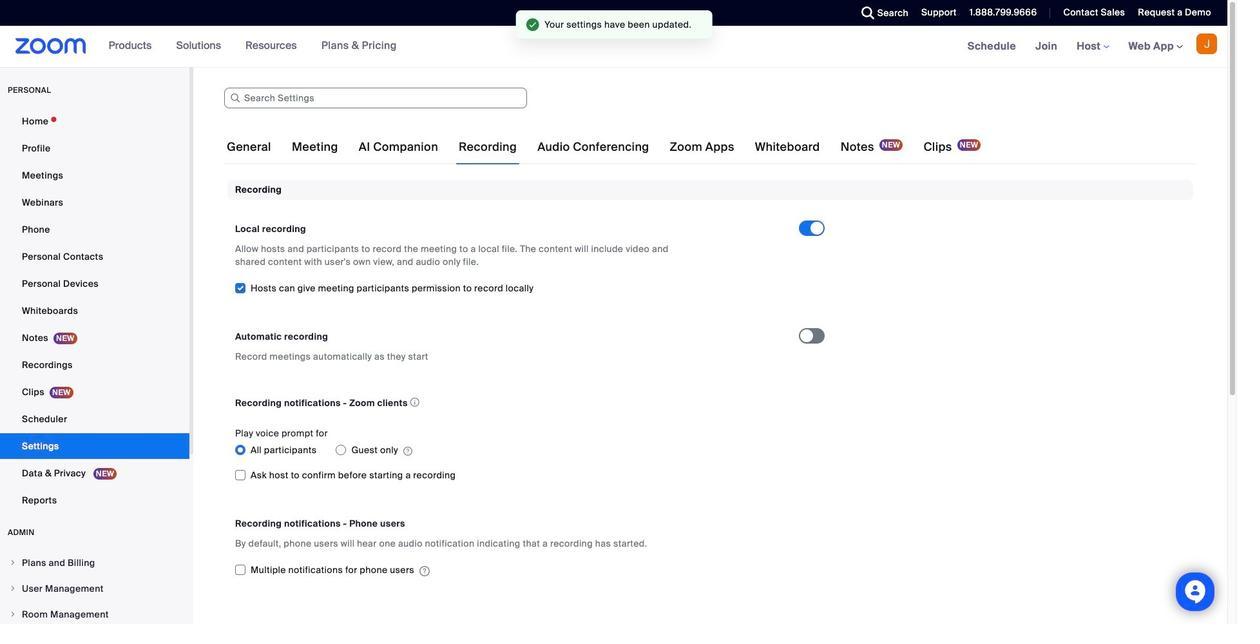 Task type: locate. For each thing, give the bounding box(es) containing it.
0 vertical spatial menu item
[[0, 551, 190, 575]]

1 vertical spatial right image
[[9, 611, 17, 618]]

profile picture image
[[1197, 34, 1218, 54]]

banner
[[0, 26, 1228, 68]]

2 vertical spatial menu item
[[0, 602, 190, 624]]

option group inside recording element
[[235, 440, 799, 461]]

application
[[235, 394, 788, 412]]

recording element
[[228, 180, 1194, 595]]

learn more about guest only image
[[404, 446, 413, 457]]

right image
[[9, 585, 17, 593]]

right image for first menu item from the bottom of the "admin menu" menu
[[9, 611, 17, 618]]

personal menu menu
[[0, 108, 190, 514]]

info outline image
[[411, 394, 420, 411]]

right image up right image
[[9, 559, 17, 567]]

0 vertical spatial right image
[[9, 559, 17, 567]]

product information navigation
[[99, 26, 407, 67]]

right image
[[9, 559, 17, 567], [9, 611, 17, 618]]

1 vertical spatial menu item
[[0, 576, 190, 601]]

1 right image from the top
[[9, 559, 17, 567]]

option group
[[235, 440, 799, 461]]

tabs of my account settings page tab list
[[224, 129, 984, 165]]

right image down right image
[[9, 611, 17, 618]]

learn more about multiple notifications for phone users image
[[420, 565, 430, 577]]

application inside recording element
[[235, 394, 788, 412]]

2 right image from the top
[[9, 611, 17, 618]]

Search Settings text field
[[224, 88, 527, 108]]

right image for third menu item from the bottom
[[9, 559, 17, 567]]

menu item
[[0, 551, 190, 575], [0, 576, 190, 601], [0, 602, 190, 624]]

2 menu item from the top
[[0, 576, 190, 601]]

3 menu item from the top
[[0, 602, 190, 624]]



Task type: vqa. For each thing, say whether or not it's contained in the screenshot.
application inside Recording 'element'
yes



Task type: describe. For each thing, give the bounding box(es) containing it.
1 menu item from the top
[[0, 551, 190, 575]]

meetings navigation
[[959, 26, 1228, 68]]

zoom logo image
[[15, 38, 86, 54]]

success image
[[526, 18, 539, 31]]

admin menu menu
[[0, 551, 190, 624]]



